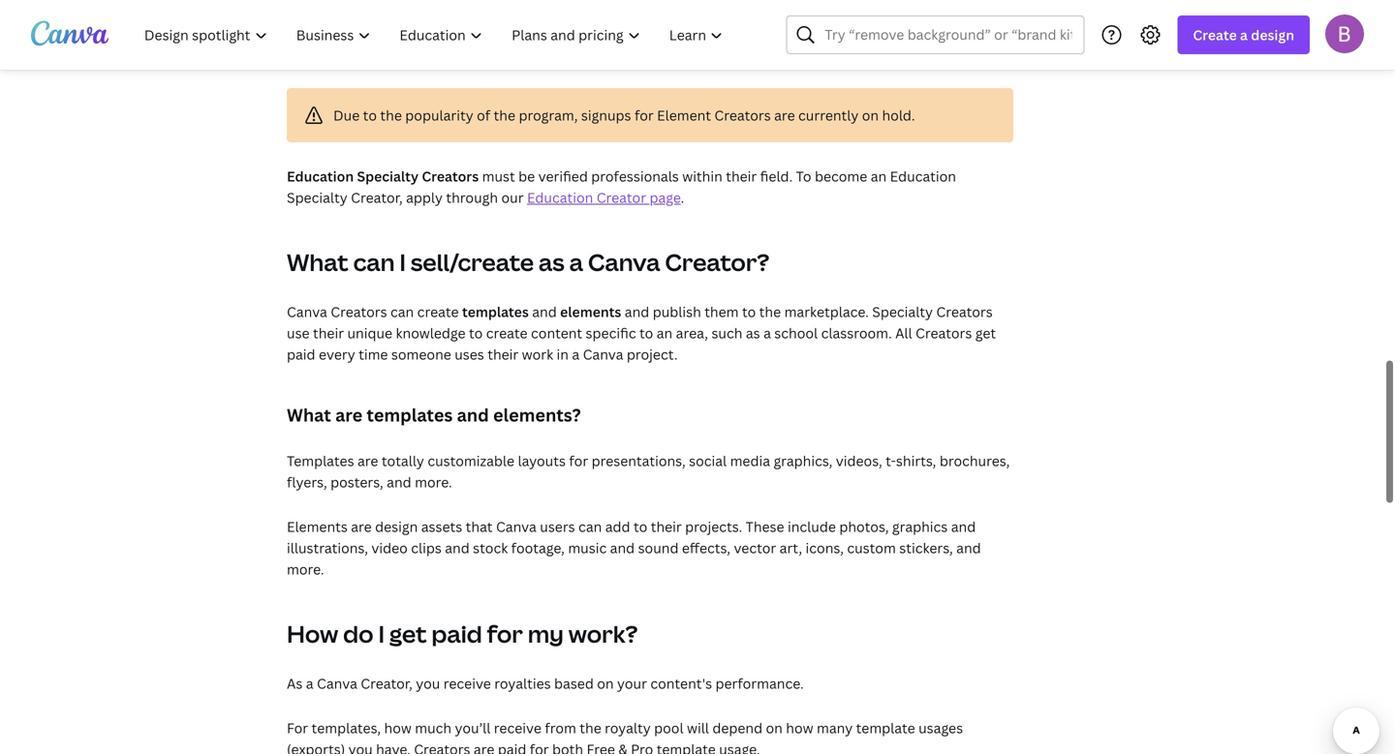 Task type: vqa. For each thing, say whether or not it's contained in the screenshot.
Projects
no



Task type: locate. For each thing, give the bounding box(es) containing it.
creator?
[[665, 247, 770, 278]]

receive
[[443, 675, 491, 693], [494, 719, 542, 738]]

1 horizontal spatial i
[[400, 247, 406, 278]]

creators
[[714, 106, 771, 125], [422, 167, 479, 186], [331, 303, 387, 321], [936, 303, 993, 321], [916, 324, 972, 342], [414, 741, 470, 755]]

canva up "use"
[[287, 303, 327, 321]]

0 vertical spatial template
[[856, 719, 915, 738]]

1 horizontal spatial paid
[[432, 619, 482, 650]]

1 vertical spatial you
[[348, 741, 373, 755]]

1 vertical spatial design
[[375, 518, 418, 536]]

Try "remove background" or "brand kit" search field
[[825, 16, 1072, 53]]

what for what are templates and elements?
[[287, 404, 331, 427]]

0 horizontal spatial you
[[348, 741, 373, 755]]

2 horizontal spatial on
[[862, 106, 879, 125]]

to up uses
[[469, 324, 483, 342]]

royalties
[[494, 675, 551, 693]]

and up content
[[532, 303, 557, 321]]

page
[[650, 188, 681, 207]]

0 vertical spatial an
[[871, 167, 887, 186]]

as a canva creator, you receive royalties based on your content's performance.
[[287, 675, 804, 693]]

i right do
[[378, 619, 385, 650]]

specialty
[[357, 167, 419, 186], [287, 188, 348, 207], [872, 303, 933, 321]]

0 vertical spatial templates
[[462, 303, 529, 321]]

0 horizontal spatial design
[[375, 518, 418, 536]]

0 vertical spatial you
[[416, 675, 440, 693]]

performance.
[[716, 675, 804, 693]]

education down 'hold.' at the right top
[[890, 167, 956, 186]]

an inside and publish them to the marketplace. specialty creators use their unique knowledge to create content specific to an area, such as a school classroom. all creators get paid every time someone uses their work in a canva project.
[[657, 324, 673, 342]]

verified
[[538, 167, 588, 186]]

and publish them to the marketplace. specialty creators use their unique knowledge to create content specific to an area, such as a school classroom. all creators get paid every time someone uses their work in a canva project.
[[287, 303, 996, 364]]

can up unique
[[353, 247, 395, 278]]

how left the many
[[786, 719, 813, 738]]

you up much
[[416, 675, 440, 693]]

the inside for templates, how much you'll receive from the royalty pool will depend on how many template usages (exports) you have. creators are paid for both free & pro template usage.
[[580, 719, 601, 738]]

footage,
[[511, 539, 565, 558]]

totally
[[382, 452, 424, 470]]

0 vertical spatial more.
[[415, 473, 452, 492]]

template down the will in the bottom of the page
[[657, 741, 716, 755]]

canva up the elements
[[588, 247, 660, 278]]

and inside templates are totally customizable layouts for presentations, social media graphics, videos, t-shirts, brochures, flyers, posters, and more.
[[387, 473, 411, 492]]

as right such
[[746, 324, 760, 342]]

receive for you'll
[[494, 719, 542, 738]]

1 vertical spatial templates
[[367, 404, 453, 427]]

canva up footage,
[[496, 518, 537, 536]]

an right become
[[871, 167, 887, 186]]

content
[[531, 324, 582, 342]]

creator, down education specialty creators on the top of the page
[[351, 188, 403, 207]]

education down due
[[287, 167, 354, 186]]

you'll
[[455, 719, 491, 738]]

for
[[287, 719, 308, 738]]

templates up totally
[[367, 404, 453, 427]]

and
[[532, 303, 557, 321], [625, 303, 649, 321], [457, 404, 489, 427], [387, 473, 411, 492], [951, 518, 976, 536], [445, 539, 470, 558], [610, 539, 635, 558], [956, 539, 981, 558]]

0 horizontal spatial paid
[[287, 345, 315, 364]]

their
[[726, 167, 757, 186], [313, 324, 344, 342], [488, 345, 519, 364], [651, 518, 682, 536]]

on
[[862, 106, 879, 125], [597, 675, 614, 693], [766, 719, 783, 738]]

your
[[617, 675, 647, 693]]

design inside dropdown button
[[1251, 26, 1294, 44]]

are inside elements are design assets that canva users can add to their projects. these include photos, graphics and illustrations, video clips and stock footage, music and sound effects, vector art, icons, custom stickers, and more.
[[351, 518, 372, 536]]

design
[[1251, 26, 1294, 44], [375, 518, 418, 536]]

are for elements are design assets that canva users can add to their projects. these include photos, graphics and illustrations, video clips and stock footage, music and sound effects, vector art, icons, custom stickers, and more.
[[351, 518, 372, 536]]

on right 'depend' at the bottom
[[766, 719, 783, 738]]

templates
[[287, 452, 354, 470]]

&
[[619, 741, 628, 755]]

1 horizontal spatial get
[[975, 324, 996, 342]]

1 horizontal spatial on
[[766, 719, 783, 738]]

1 horizontal spatial template
[[856, 719, 915, 738]]

1 vertical spatial an
[[657, 324, 673, 342]]

1 horizontal spatial templates
[[462, 303, 529, 321]]

paid left both
[[498, 741, 526, 755]]

users
[[540, 518, 575, 536]]

1 vertical spatial paid
[[432, 619, 482, 650]]

specialty up all
[[872, 303, 933, 321]]

are inside templates are totally customizable layouts for presentations, social media graphics, videos, t-shirts, brochures, flyers, posters, and more.
[[357, 452, 378, 470]]

receive inside for templates, how much you'll receive from the royalty pool will depend on how many template usages (exports) you have. creators are paid for both free & pro template usage.
[[494, 719, 542, 738]]

how do i get paid for my work?
[[287, 619, 638, 650]]

and up customizable
[[457, 404, 489, 427]]

a up the elements
[[569, 247, 583, 278]]

an inside must be verified professionals within their field. to become an education specialty creator, apply through our
[[871, 167, 887, 186]]

design right create
[[1251, 26, 1294, 44]]

i
[[400, 247, 406, 278], [378, 619, 385, 650]]

both
[[552, 741, 583, 755]]

0 horizontal spatial specialty
[[287, 188, 348, 207]]

2 what from the top
[[287, 404, 331, 427]]

0 horizontal spatial how
[[384, 719, 412, 738]]

work?
[[569, 619, 638, 650]]

creators inside for templates, how much you'll receive from the royalty pool will depend on how many template usages (exports) you have. creators are paid for both free & pro template usage.
[[414, 741, 470, 755]]

stock
[[473, 539, 508, 558]]

what are templates and elements?
[[287, 404, 581, 427]]

shirts,
[[896, 452, 936, 470]]

1 horizontal spatial how
[[786, 719, 813, 738]]

effects,
[[682, 539, 731, 558]]

2 horizontal spatial specialty
[[872, 303, 933, 321]]

specialty up apply
[[357, 167, 419, 186]]

you down templates, at the bottom left of the page
[[348, 741, 373, 755]]

my
[[528, 619, 564, 650]]

i for sell/create
[[400, 247, 406, 278]]

the right due
[[380, 106, 402, 125]]

projects.
[[685, 518, 742, 536]]

a
[[1240, 26, 1248, 44], [569, 247, 583, 278], [764, 324, 771, 342], [572, 345, 580, 364], [306, 675, 314, 693]]

creator, down do
[[361, 675, 413, 693]]

top level navigation element
[[132, 16, 740, 54]]

usages
[[919, 719, 963, 738]]

1 vertical spatial specialty
[[287, 188, 348, 207]]

1 vertical spatial i
[[378, 619, 385, 650]]

more. down illustrations,
[[287, 560, 324, 579]]

design inside elements are design assets that canva users can add to their projects. these include photos, graphics and illustrations, video clips and stock footage, music and sound effects, vector art, icons, custom stickers, and more.
[[375, 518, 418, 536]]

publish
[[653, 303, 701, 321]]

add
[[605, 518, 630, 536]]

how up have.
[[384, 719, 412, 738]]

custom
[[847, 539, 896, 558]]

to right the add
[[634, 518, 647, 536]]

0 vertical spatial paid
[[287, 345, 315, 364]]

2 vertical spatial can
[[578, 518, 602, 536]]

canva down 'specific'
[[583, 345, 623, 364]]

how
[[287, 619, 338, 650]]

as up the elements
[[539, 247, 565, 278]]

for left both
[[530, 741, 549, 755]]

receive for you
[[443, 675, 491, 693]]

0 horizontal spatial more.
[[287, 560, 324, 579]]

the up the school
[[759, 303, 781, 321]]

pool
[[654, 719, 684, 738]]

0 vertical spatial what
[[287, 247, 349, 278]]

1 horizontal spatial an
[[871, 167, 887, 186]]

currently
[[798, 106, 859, 125]]

1 horizontal spatial you
[[416, 675, 440, 693]]

1 vertical spatial on
[[597, 675, 614, 693]]

1 vertical spatial more.
[[287, 560, 324, 579]]

2 vertical spatial paid
[[498, 741, 526, 755]]

templates up uses
[[462, 303, 529, 321]]

0 horizontal spatial receive
[[443, 675, 491, 693]]

what up templates
[[287, 404, 331, 427]]

0 vertical spatial creator,
[[351, 188, 403, 207]]

what
[[287, 247, 349, 278], [287, 404, 331, 427]]

what up "use"
[[287, 247, 349, 278]]

1 horizontal spatial more.
[[415, 473, 452, 492]]

the up free
[[580, 719, 601, 738]]

template
[[856, 719, 915, 738], [657, 741, 716, 755]]

education for education specialty creators
[[287, 167, 354, 186]]

for
[[635, 106, 654, 125], [569, 452, 588, 470], [487, 619, 523, 650], [530, 741, 549, 755]]

create up work
[[486, 324, 528, 342]]

1 horizontal spatial create
[[486, 324, 528, 342]]

0 horizontal spatial templates
[[367, 404, 453, 427]]

0 vertical spatial get
[[975, 324, 996, 342]]

to
[[363, 106, 377, 125], [742, 303, 756, 321], [469, 324, 483, 342], [639, 324, 653, 342], [634, 518, 647, 536]]

0 horizontal spatial education
[[287, 167, 354, 186]]

the inside and publish them to the marketplace. specialty creators use their unique knowledge to create content specific to an area, such as a school classroom. all creators get paid every time someone uses their work in a canva project.
[[759, 303, 781, 321]]

0 horizontal spatial as
[[539, 247, 565, 278]]

0 horizontal spatial i
[[378, 619, 385, 650]]

work
[[522, 345, 553, 364]]

will
[[687, 719, 709, 738]]

usage.
[[719, 741, 760, 755]]

elements?
[[493, 404, 581, 427]]

paid down "use"
[[287, 345, 315, 364]]

0 vertical spatial as
[[539, 247, 565, 278]]

get right all
[[975, 324, 996, 342]]

0 vertical spatial create
[[417, 303, 459, 321]]

paid left my
[[432, 619, 482, 650]]

are up posters, at the bottom of page
[[357, 452, 378, 470]]

bob builder image
[[1325, 14, 1364, 53]]

their inside elements are design assets that canva users can add to their projects. these include photos, graphics and illustrations, video clips and stock footage, music and sound effects, vector art, icons, custom stickers, and more.
[[651, 518, 682, 536]]

and down assets
[[445, 539, 470, 558]]

paid inside and publish them to the marketplace. specialty creators use their unique knowledge to create content specific to an area, such as a school classroom. all creators get paid every time someone uses their work in a canva project.
[[287, 345, 315, 364]]

create up knowledge
[[417, 303, 459, 321]]

1 horizontal spatial design
[[1251, 26, 1294, 44]]

1 vertical spatial receive
[[494, 719, 542, 738]]

are for templates are totally customizable layouts for presentations, social media graphics, videos, t-shirts, brochures, flyers, posters, and more.
[[357, 452, 378, 470]]

0 vertical spatial i
[[400, 247, 406, 278]]

education down the verified in the top of the page
[[527, 188, 593, 207]]

an down publish
[[657, 324, 673, 342]]

1 horizontal spatial as
[[746, 324, 760, 342]]

area,
[[676, 324, 708, 342]]

videos,
[[836, 452, 882, 470]]

2 horizontal spatial education
[[890, 167, 956, 186]]

and down totally
[[387, 473, 411, 492]]

canva right as
[[317, 675, 357, 693]]

for right layouts
[[569, 452, 588, 470]]

can up music at left bottom
[[578, 518, 602, 536]]

are up 'video'
[[351, 518, 372, 536]]

i left 'sell/create'
[[400, 247, 406, 278]]

1 vertical spatial as
[[746, 324, 760, 342]]

their up sound
[[651, 518, 682, 536]]

create inside and publish them to the marketplace. specialty creators use their unique knowledge to create content specific to an area, such as a school classroom. all creators get paid every time someone uses their work in a canva project.
[[486, 324, 528, 342]]

an
[[871, 167, 887, 186], [657, 324, 673, 342]]

receive left "from" in the left bottom of the page
[[494, 719, 542, 738]]

have.
[[376, 741, 411, 755]]

template right the many
[[856, 719, 915, 738]]

1 horizontal spatial receive
[[494, 719, 542, 738]]

1 horizontal spatial education
[[527, 188, 593, 207]]

based
[[554, 675, 594, 693]]

get right do
[[389, 619, 427, 650]]

specialty inside and publish them to the marketplace. specialty creators use their unique knowledge to create content specific to an area, such as a school classroom. all creators get paid every time someone uses their work in a canva project.
[[872, 303, 933, 321]]

due to the popularity of the program, signups for element creators are currently on hold.
[[333, 106, 915, 125]]

on left your on the left of page
[[597, 675, 614, 693]]

get inside and publish them to the marketplace. specialty creators use their unique knowledge to create content specific to an area, such as a school classroom. all creators get paid every time someone uses their work in a canva project.
[[975, 324, 996, 342]]

can up knowledge
[[390, 303, 414, 321]]

canva
[[588, 247, 660, 278], [287, 303, 327, 321], [583, 345, 623, 364], [496, 518, 537, 536], [317, 675, 357, 693]]

the right of
[[494, 106, 515, 125]]

2 vertical spatial on
[[766, 719, 783, 738]]

1 what from the top
[[287, 247, 349, 278]]

what for what can i sell/create as a canva creator?
[[287, 247, 349, 278]]

education
[[287, 167, 354, 186], [890, 167, 956, 186], [527, 188, 593, 207]]

do
[[343, 619, 374, 650]]

for templates, how much you'll receive from the royalty pool will depend on how many template usages (exports) you have. creators are paid for both free & pro template usage.
[[287, 719, 963, 755]]

a right create
[[1240, 26, 1248, 44]]

more. down totally
[[415, 473, 452, 492]]

2 horizontal spatial paid
[[498, 741, 526, 755]]

0 vertical spatial design
[[1251, 26, 1294, 44]]

templates
[[462, 303, 529, 321], [367, 404, 453, 427]]

get
[[975, 324, 996, 342], [389, 619, 427, 650]]

their left field. on the top of page
[[726, 167, 757, 186]]

a left the school
[[764, 324, 771, 342]]

0 horizontal spatial on
[[597, 675, 614, 693]]

uses
[[455, 345, 484, 364]]

on left 'hold.' at the right top
[[862, 106, 879, 125]]

design up 'video'
[[375, 518, 418, 536]]

0 vertical spatial receive
[[443, 675, 491, 693]]

specialty down education specialty creators on the top of the page
[[287, 188, 348, 207]]

are down you'll
[[474, 741, 495, 755]]

are up templates
[[335, 404, 363, 427]]

1 vertical spatial template
[[657, 741, 716, 755]]

creator,
[[351, 188, 403, 207], [361, 675, 413, 693]]

0 horizontal spatial an
[[657, 324, 673, 342]]

receive up you'll
[[443, 675, 491, 693]]

1 horizontal spatial specialty
[[357, 167, 419, 186]]

to up project.
[[639, 324, 653, 342]]

for right 'signups'
[[635, 106, 654, 125]]

to inside elements are design assets that canva users can add to their projects. these include photos, graphics and illustrations, video clips and stock footage, music and sound effects, vector art, icons, custom stickers, and more.
[[634, 518, 647, 536]]

1 vertical spatial what
[[287, 404, 331, 427]]

and up 'specific'
[[625, 303, 649, 321]]

1 vertical spatial get
[[389, 619, 427, 650]]

marketplace.
[[784, 303, 869, 321]]

2 vertical spatial specialty
[[872, 303, 933, 321]]

1 vertical spatial create
[[486, 324, 528, 342]]

graphics,
[[774, 452, 833, 470]]



Task type: describe. For each thing, give the bounding box(es) containing it.
media
[[730, 452, 770, 470]]

their up 'every' at the left
[[313, 324, 344, 342]]

such
[[712, 324, 743, 342]]

from
[[545, 719, 576, 738]]

field.
[[760, 167, 793, 186]]

create
[[1193, 26, 1237, 44]]

1 vertical spatial can
[[390, 303, 414, 321]]

0 vertical spatial on
[[862, 106, 879, 125]]

creator
[[597, 188, 646, 207]]

2 how from the left
[[786, 719, 813, 738]]

stickers,
[[899, 539, 953, 558]]

more. inside elements are design assets that canva users can add to their projects. these include photos, graphics and illustrations, video clips and stock footage, music and sound effects, vector art, icons, custom stickers, and more.
[[287, 560, 324, 579]]

art,
[[780, 539, 802, 558]]

i for get
[[378, 619, 385, 650]]

their right uses
[[488, 345, 519, 364]]

vector
[[734, 539, 776, 558]]

1 how from the left
[[384, 719, 412, 738]]

their inside must be verified professionals within their field. to become an education specialty creator, apply through our
[[726, 167, 757, 186]]

are for what are templates and elements?
[[335, 404, 363, 427]]

pro
[[631, 741, 653, 755]]

through
[[446, 188, 498, 207]]

assets
[[421, 518, 462, 536]]

all
[[895, 324, 912, 342]]

of
[[477, 106, 490, 125]]

apply
[[406, 188, 443, 207]]

hold.
[[882, 106, 915, 125]]

0 vertical spatial specialty
[[357, 167, 419, 186]]

graphics
[[892, 518, 948, 536]]

unique
[[347, 324, 392, 342]]

specific
[[586, 324, 636, 342]]

for inside for templates, how much you'll receive from the royalty pool will depend on how many template usages (exports) you have. creators are paid for both free & pro template usage.
[[530, 741, 549, 755]]

and inside and publish them to the marketplace. specialty creators use their unique knowledge to create content specific to an area, such as a school classroom. all creators get paid every time someone uses their work in a canva project.
[[625, 303, 649, 321]]

them
[[705, 303, 739, 321]]

create a design
[[1193, 26, 1294, 44]]

due
[[333, 106, 360, 125]]

posters,
[[330, 473, 383, 492]]

brochures,
[[940, 452, 1010, 470]]

a right as
[[306, 675, 314, 693]]

must be verified professionals within their field. to become an education specialty creator, apply through our
[[287, 167, 956, 207]]

1 vertical spatial creator,
[[361, 675, 413, 693]]

for inside templates are totally customizable layouts for presentations, social media graphics, videos, t-shirts, brochures, flyers, posters, and more.
[[569, 452, 588, 470]]

a right in
[[572, 345, 580, 364]]

these
[[746, 518, 784, 536]]

to right due
[[363, 106, 377, 125]]

customizable
[[428, 452, 515, 470]]

flyers,
[[287, 473, 327, 492]]

clips
[[411, 539, 442, 558]]

someone
[[391, 345, 451, 364]]

include
[[788, 518, 836, 536]]

a inside create a design dropdown button
[[1240, 26, 1248, 44]]

(exports)
[[287, 741, 345, 755]]

templates are totally customizable layouts for presentations, social media graphics, videos, t-shirts, brochures, flyers, posters, and more.
[[287, 452, 1010, 492]]

canva inside and publish them to the marketplace. specialty creators use their unique knowledge to create content specific to an area, such as a school classroom. all creators get paid every time someone uses their work in a canva project.
[[583, 345, 623, 364]]

classroom.
[[821, 324, 892, 342]]

paid inside for templates, how much you'll receive from the royalty pool will depend on how many template usages (exports) you have. creators are paid for both free & pro template usage.
[[498, 741, 526, 755]]

use
[[287, 324, 310, 342]]

education for education creator page .
[[527, 188, 593, 207]]

to
[[796, 167, 811, 186]]

presentations,
[[592, 452, 686, 470]]

program,
[[519, 106, 578, 125]]

and down the add
[[610, 539, 635, 558]]

depend
[[712, 719, 763, 738]]

0 horizontal spatial get
[[389, 619, 427, 650]]

elements
[[287, 518, 348, 536]]

photos,
[[839, 518, 889, 536]]

design for a
[[1251, 26, 1294, 44]]

creator, inside must be verified professionals within their field. to become an education specialty creator, apply through our
[[351, 188, 403, 207]]

knowledge
[[396, 324, 466, 342]]

canva creators can create templates and elements
[[287, 303, 621, 321]]

popularity
[[405, 106, 473, 125]]

you inside for templates, how much you'll receive from the royalty pool will depend on how many template usages (exports) you have. creators are paid for both free & pro template usage.
[[348, 741, 373, 755]]

music
[[568, 539, 607, 558]]

education creator page link
[[527, 188, 681, 207]]

to right them
[[742, 303, 756, 321]]

illustrations,
[[287, 539, 368, 558]]

element
[[657, 106, 711, 125]]

time
[[359, 345, 388, 364]]

project.
[[627, 345, 678, 364]]

must
[[482, 167, 515, 186]]

0 vertical spatial can
[[353, 247, 395, 278]]

become
[[815, 167, 867, 186]]

specialty inside must be verified professionals within their field. to become an education specialty creator, apply through our
[[287, 188, 348, 207]]

as inside and publish them to the marketplace. specialty creators use their unique knowledge to create content specific to an area, such as a school classroom. all creators get paid every time someone uses their work in a canva project.
[[746, 324, 760, 342]]

canva inside elements are design assets that canva users can add to their projects. these include photos, graphics and illustrations, video clips and stock footage, music and sound effects, vector art, icons, custom stickers, and more.
[[496, 518, 537, 536]]

sound
[[638, 539, 679, 558]]

in
[[557, 345, 569, 364]]

and up stickers, on the right bottom of page
[[951, 518, 976, 536]]

can inside elements are design assets that canva users can add to their projects. these include photos, graphics and illustrations, video clips and stock footage, music and sound effects, vector art, icons, custom stickers, and more.
[[578, 518, 602, 536]]

on inside for templates, how much you'll receive from the royalty pool will depend on how many template usages (exports) you have. creators are paid for both free & pro template usage.
[[766, 719, 783, 738]]

0 horizontal spatial create
[[417, 303, 459, 321]]

elements
[[560, 303, 621, 321]]

create a design button
[[1178, 16, 1310, 54]]

signups
[[581, 106, 631, 125]]

social
[[689, 452, 727, 470]]

are inside for templates, how much you'll receive from the royalty pool will depend on how many template usages (exports) you have. creators are paid for both free & pro template usage.
[[474, 741, 495, 755]]

content's
[[650, 675, 712, 693]]

icons,
[[806, 539, 844, 558]]

education inside must be verified professionals within their field. to become an education specialty creator, apply through our
[[890, 167, 956, 186]]

0 horizontal spatial template
[[657, 741, 716, 755]]

much
[[415, 719, 452, 738]]

royalty
[[605, 719, 651, 738]]

education creator page .
[[527, 188, 684, 207]]

design for are
[[375, 518, 418, 536]]

within
[[682, 167, 723, 186]]

layouts
[[518, 452, 566, 470]]

more. inside templates are totally customizable layouts for presentations, social media graphics, videos, t-shirts, brochures, flyers, posters, and more.
[[415, 473, 452, 492]]

many
[[817, 719, 853, 738]]

elements are design assets that canva users can add to their projects. these include photos, graphics and illustrations, video clips and stock footage, music and sound effects, vector art, icons, custom stickers, and more.
[[287, 518, 981, 579]]

our
[[501, 188, 524, 207]]

sell/create
[[411, 247, 534, 278]]

for left my
[[487, 619, 523, 650]]

free
[[587, 741, 615, 755]]

and right stickers, on the right bottom of page
[[956, 539, 981, 558]]

education specialty creators
[[287, 167, 479, 186]]

are left currently
[[774, 106, 795, 125]]



